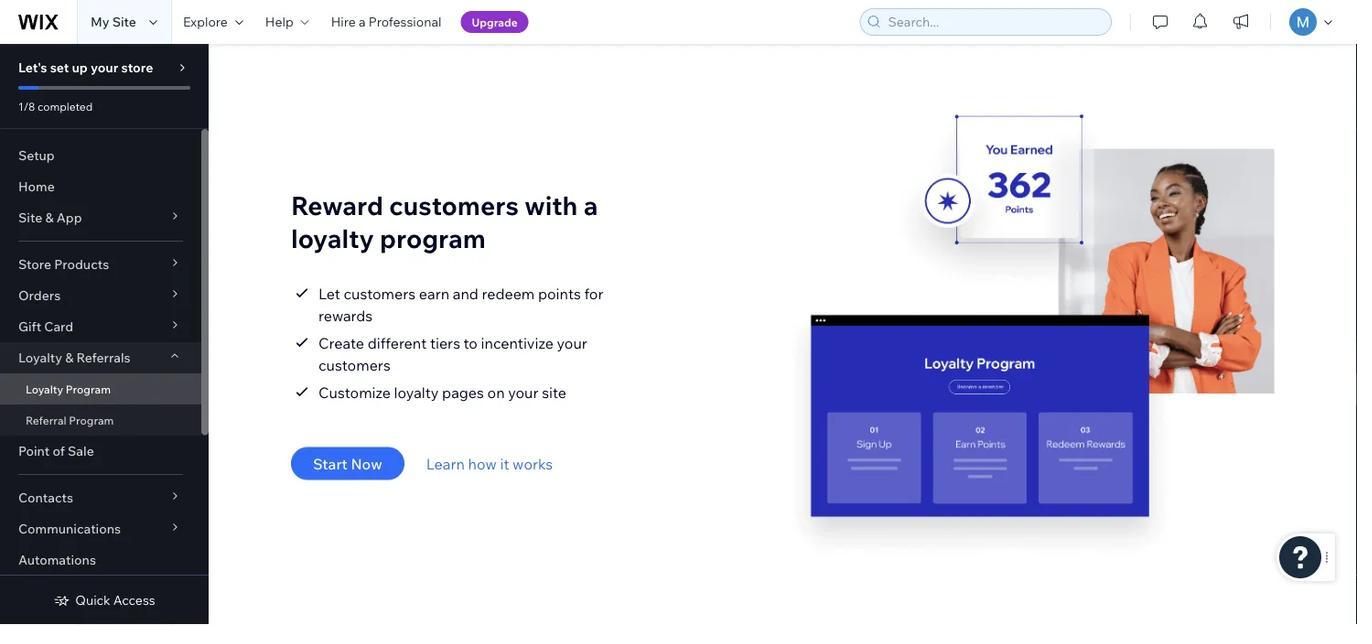 Task type: describe. For each thing, give the bounding box(es) containing it.
for
[[584, 284, 604, 302]]

& for loyalty
[[65, 350, 74, 366]]

loyalty for loyalty & referrals
[[18, 350, 62, 366]]

customize
[[318, 383, 391, 401]]

a inside reward customers with a loyalty program
[[584, 189, 598, 221]]

start now
[[313, 454, 382, 473]]

communications
[[18, 521, 121, 537]]

my site
[[91, 14, 136, 30]]

point of sale
[[18, 443, 94, 459]]

customers for let
[[344, 284, 416, 302]]

setup
[[18, 147, 55, 163]]

works
[[513, 454, 553, 473]]

2 vertical spatial your
[[508, 383, 539, 401]]

upgrade button
[[461, 11, 529, 33]]

loyalty inside let customers earn and redeem points for rewards create different tiers to incentivize your customers customize loyalty pages on your site
[[394, 383, 439, 401]]

points
[[538, 284, 581, 302]]

point
[[18, 443, 50, 459]]

& for site
[[45, 210, 54, 226]]

how
[[468, 454, 497, 473]]

site & app
[[18, 210, 82, 226]]

hire a professional
[[331, 14, 442, 30]]

site & app button
[[0, 202, 201, 233]]

home
[[18, 178, 55, 194]]

loyalty & referrals
[[18, 350, 130, 366]]

1 vertical spatial your
[[557, 334, 587, 352]]

store products button
[[0, 249, 201, 280]]

pages
[[442, 383, 484, 401]]

referral
[[26, 413, 66, 427]]

products
[[54, 256, 109, 272]]

1/8 completed
[[18, 99, 93, 113]]

tiers
[[430, 334, 460, 352]]

referral program link
[[0, 404, 201, 436]]

with
[[525, 189, 578, 221]]

communications button
[[0, 513, 201, 545]]

redeem
[[482, 284, 535, 302]]

gift card button
[[0, 311, 201, 342]]

it
[[500, 454, 509, 473]]

earn
[[419, 284, 449, 302]]

on
[[487, 383, 505, 401]]

contacts
[[18, 490, 73, 506]]

1/8
[[18, 99, 35, 113]]

rewards
[[318, 306, 373, 324]]

home link
[[0, 171, 201, 202]]

start now button
[[291, 447, 404, 480]]

incentivize
[[481, 334, 554, 352]]

orders button
[[0, 280, 201, 311]]

referral program
[[26, 413, 114, 427]]

let customers earn and redeem points for rewards create different tiers to incentivize your customers customize loyalty pages on your site
[[318, 284, 604, 401]]

2 vertical spatial customers
[[318, 356, 391, 374]]

explore
[[183, 14, 228, 30]]

start
[[313, 454, 348, 473]]

access
[[113, 592, 155, 608]]

gift
[[18, 318, 41, 334]]

point of sale link
[[0, 436, 201, 467]]

set
[[50, 59, 69, 76]]

store products
[[18, 256, 109, 272]]

0 vertical spatial site
[[112, 14, 136, 30]]

loyalty program
[[26, 382, 111, 396]]

let's
[[18, 59, 47, 76]]

store
[[18, 256, 51, 272]]

to
[[464, 334, 478, 352]]

quick access
[[75, 592, 155, 608]]

Search... field
[[883, 9, 1106, 35]]

upgrade
[[472, 15, 518, 29]]

completed
[[38, 99, 93, 113]]

let
[[318, 284, 340, 302]]



Task type: vqa. For each thing, say whether or not it's contained in the screenshot.
let's set up your store
yes



Task type: locate. For each thing, give the bounding box(es) containing it.
1 vertical spatial loyalty
[[394, 383, 439, 401]]

1 horizontal spatial site
[[112, 14, 136, 30]]

quick access button
[[53, 592, 155, 609]]

app
[[57, 210, 82, 226]]

up
[[72, 59, 88, 76]]

1 horizontal spatial a
[[584, 189, 598, 221]]

0 vertical spatial &
[[45, 210, 54, 226]]

customers down create
[[318, 356, 391, 374]]

customers for reward
[[389, 189, 519, 221]]

program
[[66, 382, 111, 396], [69, 413, 114, 427]]

customers up rewards
[[344, 284, 416, 302]]

loyalty program link
[[0, 373, 201, 404]]

your right up
[[91, 59, 118, 76]]

automations
[[18, 552, 96, 568]]

reward
[[291, 189, 383, 221]]

help button
[[254, 0, 320, 44]]

0 vertical spatial program
[[66, 382, 111, 396]]

loyalty up referral
[[26, 382, 63, 396]]

site down home
[[18, 210, 42, 226]]

gift card
[[18, 318, 73, 334]]

& up loyalty program
[[65, 350, 74, 366]]

create
[[318, 334, 364, 352]]

0 horizontal spatial site
[[18, 210, 42, 226]]

1 vertical spatial customers
[[344, 284, 416, 302]]

help
[[265, 14, 294, 30]]

customers inside reward customers with a loyalty program
[[389, 189, 519, 221]]

1 vertical spatial program
[[69, 413, 114, 427]]

quick
[[75, 592, 110, 608]]

automations link
[[0, 545, 201, 576]]

professional
[[369, 14, 442, 30]]

your
[[91, 59, 118, 76], [557, 334, 587, 352], [508, 383, 539, 401]]

store
[[121, 59, 153, 76]]

a inside hire a professional 'link'
[[359, 14, 366, 30]]

customers up program
[[389, 189, 519, 221]]

now
[[351, 454, 382, 473]]

your inside the sidebar element
[[91, 59, 118, 76]]

site
[[112, 14, 136, 30], [18, 210, 42, 226]]

0 vertical spatial loyalty
[[291, 222, 374, 254]]

card
[[44, 318, 73, 334]]

loyalty inside popup button
[[18, 350, 62, 366]]

and
[[453, 284, 479, 302]]

&
[[45, 210, 54, 226], [65, 350, 74, 366]]

learn
[[426, 454, 465, 473]]

orders
[[18, 287, 61, 303]]

0 horizontal spatial a
[[359, 14, 366, 30]]

loyalty
[[291, 222, 374, 254], [394, 383, 439, 401]]

customers
[[389, 189, 519, 221], [344, 284, 416, 302], [318, 356, 391, 374]]

reward customers with a loyalty program
[[291, 189, 598, 254]]

program for referral program
[[69, 413, 114, 427]]

0 horizontal spatial your
[[91, 59, 118, 76]]

let's set up your store
[[18, 59, 153, 76]]

different
[[368, 334, 427, 352]]

1 vertical spatial site
[[18, 210, 42, 226]]

1 vertical spatial loyalty
[[26, 382, 63, 396]]

sale
[[68, 443, 94, 459]]

site inside popup button
[[18, 210, 42, 226]]

loyalty
[[18, 350, 62, 366], [26, 382, 63, 396]]

1 horizontal spatial &
[[65, 350, 74, 366]]

a right hire
[[359, 14, 366, 30]]

program down loyalty program link
[[69, 413, 114, 427]]

learn how it works
[[426, 454, 553, 473]]

program for loyalty program
[[66, 382, 111, 396]]

0 vertical spatial a
[[359, 14, 366, 30]]

hire a professional link
[[320, 0, 453, 44]]

setup link
[[0, 140, 201, 171]]

program up referral program link
[[66, 382, 111, 396]]

sidebar element
[[0, 44, 209, 625]]

& inside popup button
[[65, 350, 74, 366]]

loyalty down gift card at the bottom left of page
[[18, 350, 62, 366]]

contacts button
[[0, 482, 201, 513]]

a
[[359, 14, 366, 30], [584, 189, 598, 221]]

0 horizontal spatial loyalty
[[291, 222, 374, 254]]

& inside popup button
[[45, 210, 54, 226]]

learn how it works link
[[426, 453, 553, 474]]

program
[[380, 222, 486, 254]]

2 horizontal spatial your
[[557, 334, 587, 352]]

1 vertical spatial a
[[584, 189, 598, 221]]

& left app
[[45, 210, 54, 226]]

1 horizontal spatial loyalty
[[394, 383, 439, 401]]

0 horizontal spatial &
[[45, 210, 54, 226]]

your right on
[[508, 383, 539, 401]]

1 vertical spatial &
[[65, 350, 74, 366]]

0 vertical spatial loyalty
[[18, 350, 62, 366]]

site
[[542, 383, 566, 401]]

0 vertical spatial your
[[91, 59, 118, 76]]

loyalty down reward
[[291, 222, 374, 254]]

loyalty inside reward customers with a loyalty program
[[291, 222, 374, 254]]

1 horizontal spatial your
[[508, 383, 539, 401]]

loyalty left pages
[[394, 383, 439, 401]]

my
[[91, 14, 109, 30]]

hire
[[331, 14, 356, 30]]

site right my
[[112, 14, 136, 30]]

your down the points
[[557, 334, 587, 352]]

referrals
[[76, 350, 130, 366]]

a right with
[[584, 189, 598, 221]]

0 vertical spatial customers
[[389, 189, 519, 221]]

of
[[53, 443, 65, 459]]

loyalty & referrals button
[[0, 342, 201, 373]]

loyalty for loyalty program
[[26, 382, 63, 396]]



